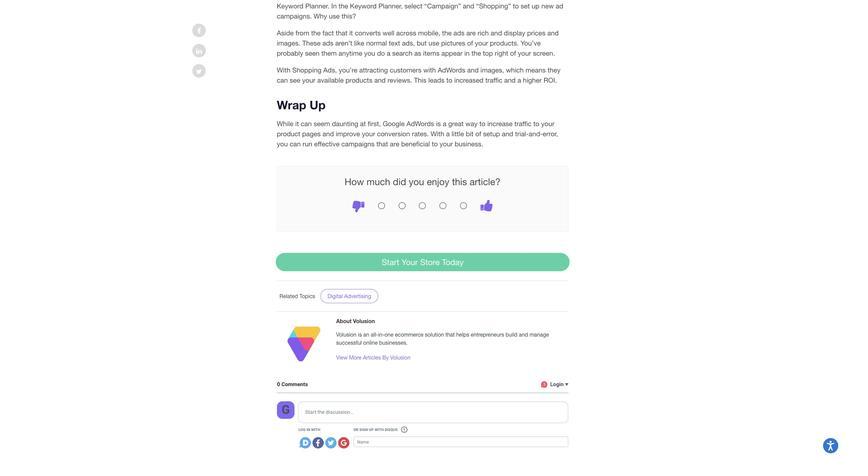 Task type: locate. For each thing, give the bounding box(es) containing it.
that down conversion
[[376, 140, 388, 148]]

top
[[483, 49, 493, 57]]

1 horizontal spatial traffic
[[514, 120, 531, 127]]

1 vertical spatial it
[[295, 120, 299, 127]]

fact
[[323, 29, 334, 37]]

business.
[[455, 140, 483, 148]]

online
[[363, 340, 378, 346]]

with shopping ads, you're attracting customers with adwords and images, which means they can see your available products and reviews. this leads to increased traffic and a higher roi.
[[277, 66, 560, 84]]

a
[[387, 49, 390, 57], [517, 76, 521, 84], [443, 120, 446, 127], [446, 130, 450, 138]]

about
[[336, 318, 352, 324]]

about volusion
[[336, 318, 375, 324]]

of right bit at the top right
[[475, 130, 481, 138]]

article?
[[470, 176, 500, 187]]

one
[[384, 332, 393, 338]]

means
[[526, 66, 546, 74]]

traffic
[[485, 76, 502, 84], [514, 120, 531, 127]]

images,
[[480, 66, 504, 74]]

bit
[[466, 130, 473, 138]]

adwords down 'appear' on the right top
[[438, 66, 465, 74]]

can
[[277, 76, 288, 84], [301, 120, 312, 127], [290, 140, 301, 148]]

build
[[506, 332, 517, 338]]

traffic down images,
[[485, 76, 502, 84]]

volusion inside the volusion is an all-in-one ecommerce solution that helps entrepreneurs build and manage successful online businesses.
[[336, 332, 356, 338]]

to right leads
[[446, 76, 452, 84]]

you down product
[[277, 140, 288, 148]]

is inside while it can seem daunting at first, google adwords is a great way to increase traffic to your product pages and improve your conversion rates. with a little bit of setup and trial-and-error, you can run effective campaigns that are beneficial to your business.
[[436, 120, 441, 127]]

volusion up successful
[[336, 332, 356, 338]]

up
[[310, 98, 326, 112]]

your
[[475, 39, 488, 47], [518, 49, 531, 57], [302, 76, 315, 84], [541, 120, 554, 127], [362, 130, 375, 138], [440, 140, 453, 148]]

volusion is an all-in-one ecommerce solution that helps entrepreneurs build and manage successful online businesses.
[[336, 332, 549, 346]]

the up the pictures
[[442, 29, 452, 37]]

in-
[[378, 332, 384, 338]]

businesses.
[[379, 340, 408, 346]]

0 vertical spatial that
[[336, 29, 347, 37]]

1 vertical spatial with
[[431, 130, 444, 138]]

can down product
[[290, 140, 301, 148]]

traffic inside while it can seem daunting at first, google adwords is a great way to increase traffic to your product pages and improve your conversion rates. with a little bit of setup and trial-and-error, you can run effective campaigns that are beneficial to your business.
[[514, 120, 531, 127]]

images.
[[277, 39, 300, 47]]

much
[[367, 176, 390, 187]]

is
[[436, 120, 441, 127], [358, 332, 362, 338]]

0 vertical spatial with
[[277, 66, 290, 74]]

0 horizontal spatial with
[[277, 66, 290, 74]]

0 vertical spatial is
[[436, 120, 441, 127]]

of right right
[[510, 49, 516, 57]]

1 horizontal spatial adwords
[[438, 66, 465, 74]]

related topics
[[279, 293, 315, 299]]

1 horizontal spatial with
[[431, 130, 444, 138]]

are down conversion
[[390, 140, 399, 148]]

is left the great
[[436, 120, 441, 127]]

to right beneficial
[[432, 140, 438, 148]]

0 vertical spatial can
[[277, 76, 288, 84]]

1 vertical spatial adwords
[[406, 120, 434, 127]]

ads up the pictures
[[453, 29, 464, 37]]

related
[[279, 293, 298, 299]]

that
[[336, 29, 347, 37], [376, 140, 388, 148], [445, 332, 455, 338]]

an
[[363, 332, 369, 338]]

2 vertical spatial can
[[290, 140, 301, 148]]

1 horizontal spatial that
[[376, 140, 388, 148]]

you
[[364, 49, 375, 57], [277, 140, 288, 148], [409, 176, 424, 187]]

by
[[382, 354, 389, 361]]

converts
[[355, 29, 381, 37]]

of
[[467, 39, 473, 47], [510, 49, 516, 57], [475, 130, 481, 138]]

and
[[491, 29, 502, 37], [547, 29, 559, 37], [467, 66, 479, 74], [374, 76, 386, 84], [504, 76, 516, 84], [323, 130, 334, 138], [502, 130, 513, 138], [519, 332, 528, 338]]

the up the these in the left of the page
[[311, 29, 321, 37]]

traffic up "trial-"
[[514, 120, 531, 127]]

can left see
[[277, 76, 288, 84]]

1 vertical spatial can
[[301, 120, 312, 127]]

1 vertical spatial volusion
[[336, 332, 356, 338]]

0 horizontal spatial the
[[311, 29, 321, 37]]

0 vertical spatial it
[[349, 29, 353, 37]]

with inside while it can seem daunting at first, google adwords is a great way to increase traffic to your product pages and improve your conversion rates. with a little bit of setup and trial-and-error, you can run effective campaigns that are beneficial to your business.
[[431, 130, 444, 138]]

1 vertical spatial traffic
[[514, 120, 531, 127]]

open accessibe: accessibility options, statement and help image
[[827, 441, 834, 451]]

0 horizontal spatial you
[[277, 140, 288, 148]]

with up see
[[277, 66, 290, 74]]

run
[[303, 140, 312, 148]]

0 horizontal spatial that
[[336, 29, 347, 37]]

adwords inside while it can seem daunting at first, google adwords is a great way to increase traffic to your product pages and improve your conversion rates. with a little bit of setup and trial-and-error, you can run effective campaigns that are beneficial to your business.
[[406, 120, 434, 127]]

at
[[360, 120, 366, 127]]

store
[[420, 257, 439, 267]]

campaigns
[[341, 140, 375, 148]]

0 vertical spatial adwords
[[438, 66, 465, 74]]

1 vertical spatial of
[[510, 49, 516, 57]]

they
[[548, 66, 560, 74]]

your down shopping
[[302, 76, 315, 84]]

to right way
[[479, 120, 485, 127]]

that inside the volusion is an all-in-one ecommerce solution that helps entrepreneurs build and manage successful online businesses.
[[445, 332, 455, 338]]

helps
[[456, 332, 469, 338]]

2 vertical spatial you
[[409, 176, 424, 187]]

google
[[383, 120, 405, 127]]

are left rich
[[466, 29, 476, 37]]

2 vertical spatial volusion
[[390, 354, 411, 361]]

customers
[[390, 66, 421, 74]]

are inside aside from the fact that it converts well across mobile, the ads are rich and display prices and images. these ads aren't like normal text ads, but use pictures of your products. you've probably seen them anytime you do a search as items appear in the top right of your screen.
[[466, 29, 476, 37]]

0 horizontal spatial ads
[[322, 39, 333, 47]]

it
[[349, 29, 353, 37], [295, 120, 299, 127]]

a down which
[[517, 76, 521, 84]]

volusion up an
[[353, 318, 375, 324]]

0 vertical spatial of
[[467, 39, 473, 47]]

1 horizontal spatial of
[[475, 130, 481, 138]]

your down rich
[[475, 39, 488, 47]]

that left helps
[[445, 332, 455, 338]]

that inside aside from the fact that it converts well across mobile, the ads are rich and display prices and images. these ads aren't like normal text ads, but use pictures of your products. you've probably seen them anytime you do a search as items appear in the top right of your screen.
[[336, 29, 347, 37]]

ads down "fact"
[[322, 39, 333, 47]]

1 vertical spatial is
[[358, 332, 362, 338]]

0 horizontal spatial it
[[295, 120, 299, 127]]

while it can seem daunting at first, google adwords is a great way to increase traffic to your product pages and improve your conversion rates. with a little bit of setup and trial-and-error, you can run effective campaigns that are beneficial to your business.
[[277, 120, 558, 148]]

and right build
[[519, 332, 528, 338]]

seen
[[305, 49, 320, 57]]

0 horizontal spatial are
[[390, 140, 399, 148]]

probably
[[277, 49, 303, 57]]

0 horizontal spatial of
[[467, 39, 473, 47]]

you left do
[[364, 49, 375, 57]]

conversion
[[377, 130, 410, 138]]

you've
[[521, 39, 541, 47]]

volusion inside view more articles by volusion link
[[390, 354, 411, 361]]

digital advertising link
[[320, 289, 378, 303]]

a inside with shopping ads, you're attracting customers with adwords and images, which means they can see your available products and reviews. this leads to increased traffic and a higher roi.
[[517, 76, 521, 84]]

is left an
[[358, 332, 362, 338]]

0 vertical spatial are
[[466, 29, 476, 37]]

this
[[414, 76, 426, 84]]

1 horizontal spatial ads
[[453, 29, 464, 37]]

across
[[396, 29, 416, 37]]

0 vertical spatial traffic
[[485, 76, 502, 84]]

with right the rates.
[[431, 130, 444, 138]]

0 vertical spatial you
[[364, 49, 375, 57]]

with
[[423, 66, 436, 74]]

search
[[392, 49, 412, 57]]

higher
[[523, 76, 542, 84]]

you inside aside from the fact that it converts well across mobile, the ads are rich and display prices and images. these ads aren't like normal text ads, but use pictures of your products. you've probably seen them anytime you do a search as items appear in the top right of your screen.
[[364, 49, 375, 57]]

2 horizontal spatial that
[[445, 332, 455, 338]]

can up pages
[[301, 120, 312, 127]]

way
[[465, 120, 478, 127]]

2 horizontal spatial of
[[510, 49, 516, 57]]

and down attracting
[[374, 76, 386, 84]]

are
[[466, 29, 476, 37], [390, 140, 399, 148]]

it up aren't
[[349, 29, 353, 37]]

rich
[[478, 29, 489, 37]]

are inside while it can seem daunting at first, google adwords is a great way to increase traffic to your product pages and improve your conversion rates. with a little bit of setup and trial-and-error, you can run effective campaigns that are beneficial to your business.
[[390, 140, 399, 148]]

1 horizontal spatial you
[[364, 49, 375, 57]]

of for increase
[[475, 130, 481, 138]]

more
[[349, 354, 361, 361]]

0 vertical spatial volusion
[[353, 318, 375, 324]]

as
[[414, 49, 421, 57]]

that up aren't
[[336, 29, 347, 37]]

1 vertical spatial that
[[376, 140, 388, 148]]

and right the prices
[[547, 29, 559, 37]]

wrap
[[277, 98, 306, 112]]

view
[[336, 354, 348, 361]]

volusion right by
[[390, 354, 411, 361]]

1 vertical spatial are
[[390, 140, 399, 148]]

effective
[[314, 140, 340, 148]]

1 horizontal spatial are
[[466, 29, 476, 37]]

to
[[446, 76, 452, 84], [479, 120, 485, 127], [533, 120, 539, 127], [432, 140, 438, 148]]

2 vertical spatial that
[[445, 332, 455, 338]]

1 horizontal spatial is
[[436, 120, 441, 127]]

aside from the fact that it converts well across mobile, the ads are rich and display prices and images. these ads aren't like normal text ads, but use pictures of your products. you've probably seen them anytime you do a search as items appear in the top right of your screen.
[[277, 29, 559, 57]]

of up 'in'
[[467, 39, 473, 47]]

with
[[277, 66, 290, 74], [431, 130, 444, 138]]

0 horizontal spatial adwords
[[406, 120, 434, 127]]

of inside while it can seem daunting at first, google adwords is a great way to increase traffic to your product pages and improve your conversion rates. with a little bit of setup and trial-and-error, you can run effective campaigns that are beneficial to your business.
[[475, 130, 481, 138]]

your up 'error,'
[[541, 120, 554, 127]]

view more articles by volusion
[[336, 354, 411, 361]]

adwords up the rates.
[[406, 120, 434, 127]]

enjoy
[[427, 176, 449, 187]]

it inside while it can seem daunting at first, google adwords is a great way to increase traffic to your product pages and improve your conversion rates. with a little bit of setup and trial-and-error, you can run effective campaigns that are beneficial to your business.
[[295, 120, 299, 127]]

0 horizontal spatial traffic
[[485, 76, 502, 84]]

your down you've
[[518, 49, 531, 57]]

a right do
[[387, 49, 390, 57]]

this
[[452, 176, 467, 187]]

facebook image
[[197, 28, 201, 34]]

1 horizontal spatial it
[[349, 29, 353, 37]]

the right 'in'
[[472, 49, 481, 57]]

ads,
[[323, 66, 337, 74]]

seem
[[314, 120, 330, 127]]

twitter image
[[196, 68, 202, 75]]

it inside aside from the fact that it converts well across mobile, the ads are rich and display prices and images. these ads aren't like normal text ads, but use pictures of your products. you've probably seen them anytime you do a search as items appear in the top right of your screen.
[[349, 29, 353, 37]]

it right while
[[295, 120, 299, 127]]

0 horizontal spatial is
[[358, 332, 362, 338]]

1 horizontal spatial the
[[442, 29, 452, 37]]

from
[[296, 29, 309, 37]]

you right did
[[409, 176, 424, 187]]

1 vertical spatial ads
[[322, 39, 333, 47]]

adwords
[[438, 66, 465, 74], [406, 120, 434, 127]]

1 vertical spatial you
[[277, 140, 288, 148]]

2 vertical spatial of
[[475, 130, 481, 138]]



Task type: describe. For each thing, give the bounding box(es) containing it.
product
[[277, 130, 300, 138]]

error,
[[543, 130, 558, 138]]

today
[[442, 257, 464, 267]]

of for and
[[467, 39, 473, 47]]

and-
[[529, 130, 543, 138]]

them
[[321, 49, 337, 57]]

view more articles by volusion link
[[336, 353, 411, 362]]

mobile,
[[418, 29, 440, 37]]

2 horizontal spatial the
[[472, 49, 481, 57]]

rates.
[[412, 130, 429, 138]]

you inside while it can seem daunting at first, google adwords is a great way to increase traffic to your product pages and improve your conversion rates. with a little bit of setup and trial-and-error, you can run effective campaigns that are beneficial to your business.
[[277, 140, 288, 148]]

wrap up
[[277, 98, 326, 112]]

items
[[423, 49, 440, 57]]

with inside with shopping ads, you're attracting customers with adwords and images, which means they can see your available products and reviews. this leads to increased traffic and a higher roi.
[[277, 66, 290, 74]]

to up and-
[[533, 120, 539, 127]]

little
[[452, 130, 464, 138]]

products
[[346, 76, 372, 84]]

text
[[389, 39, 400, 47]]

and down which
[[504, 76, 516, 84]]

a inside aside from the fact that it converts well across mobile, the ads are rich and display prices and images. these ads aren't like normal text ads, but use pictures of your products. you've probably seen them anytime you do a search as items appear in the top right of your screen.
[[387, 49, 390, 57]]

which
[[506, 66, 524, 74]]

beneficial
[[401, 140, 430, 148]]

available
[[317, 76, 344, 84]]

ads,
[[402, 39, 415, 47]]

prices
[[527, 29, 545, 37]]

in
[[464, 49, 470, 57]]

topics
[[299, 293, 315, 299]]

your inside with shopping ads, you're attracting customers with adwords and images, which means they can see your available products and reviews. this leads to increased traffic and a higher roi.
[[302, 76, 315, 84]]

increase
[[487, 120, 513, 127]]

roi.
[[544, 76, 557, 84]]

a left the great
[[443, 120, 446, 127]]

adwords inside with shopping ads, you're attracting customers with adwords and images, which means they can see your available products and reviews. this leads to increased traffic and a higher roi.
[[438, 66, 465, 74]]

start your store today
[[382, 257, 464, 267]]

that inside while it can seem daunting at first, google adwords is a great way to increase traffic to your product pages and improve your conversion rates. with a little bit of setup and trial-and-error, you can run effective campaigns that are beneficial to your business.
[[376, 140, 388, 148]]

leads
[[428, 76, 444, 84]]

aside
[[277, 29, 294, 37]]

well
[[383, 29, 394, 37]]

is inside the volusion is an all-in-one ecommerce solution that helps entrepreneurs build and manage successful online businesses.
[[358, 332, 362, 338]]

normal
[[366, 39, 387, 47]]

aren't
[[335, 39, 352, 47]]

entrepreneurs
[[471, 332, 504, 338]]

display
[[504, 29, 525, 37]]

but
[[417, 39, 427, 47]]

start your store today link
[[275, 253, 570, 271]]

see
[[290, 76, 300, 84]]

pictures
[[441, 39, 465, 47]]

products.
[[490, 39, 519, 47]]

your down at
[[362, 130, 375, 138]]

how much did you enjoy this article?
[[345, 176, 500, 187]]

to inside with shopping ads, you're attracting customers with adwords and images, which means they can see your available products and reviews. this leads to increased traffic and a higher roi.
[[446, 76, 452, 84]]

traffic inside with shopping ads, you're attracting customers with adwords and images, which means they can see your available products and reviews. this leads to increased traffic and a higher roi.
[[485, 76, 502, 84]]

reviews.
[[388, 76, 412, 84]]

and down increase
[[502, 130, 513, 138]]

and up increased
[[467, 66, 479, 74]]

shopping
[[292, 66, 321, 74]]

these
[[302, 39, 321, 47]]

increased
[[454, 76, 483, 84]]

and up the products.
[[491, 29, 502, 37]]

attracting
[[359, 66, 388, 74]]

daunting
[[332, 120, 358, 127]]

all-
[[371, 332, 378, 338]]

a left little
[[446, 130, 450, 138]]

your
[[401, 257, 418, 267]]

can inside with shopping ads, you're attracting customers with adwords and images, which means they can see your available products and reviews. this leads to increased traffic and a higher roi.
[[277, 76, 288, 84]]

anytime
[[339, 49, 362, 57]]

linkedin image
[[196, 48, 202, 55]]

trial-
[[515, 130, 529, 138]]

start
[[382, 257, 399, 267]]

do
[[377, 49, 385, 57]]

first,
[[368, 120, 381, 127]]

digital advertising
[[328, 293, 371, 299]]

manage
[[530, 332, 549, 338]]

setup
[[483, 130, 500, 138]]

appear
[[441, 49, 463, 57]]

0 vertical spatial ads
[[453, 29, 464, 37]]

and up effective
[[323, 130, 334, 138]]

like
[[354, 39, 364, 47]]

your down little
[[440, 140, 453, 148]]

you're
[[339, 66, 357, 74]]

and inside the volusion is an all-in-one ecommerce solution that helps entrepreneurs build and manage successful online businesses.
[[519, 332, 528, 338]]

right
[[495, 49, 508, 57]]

pages
[[302, 130, 321, 138]]

ecommerce
[[395, 332, 423, 338]]

great
[[448, 120, 464, 127]]

2 horizontal spatial you
[[409, 176, 424, 187]]

successful
[[336, 340, 362, 346]]

how
[[345, 176, 364, 187]]



Task type: vqa. For each thing, say whether or not it's contained in the screenshot.
them
yes



